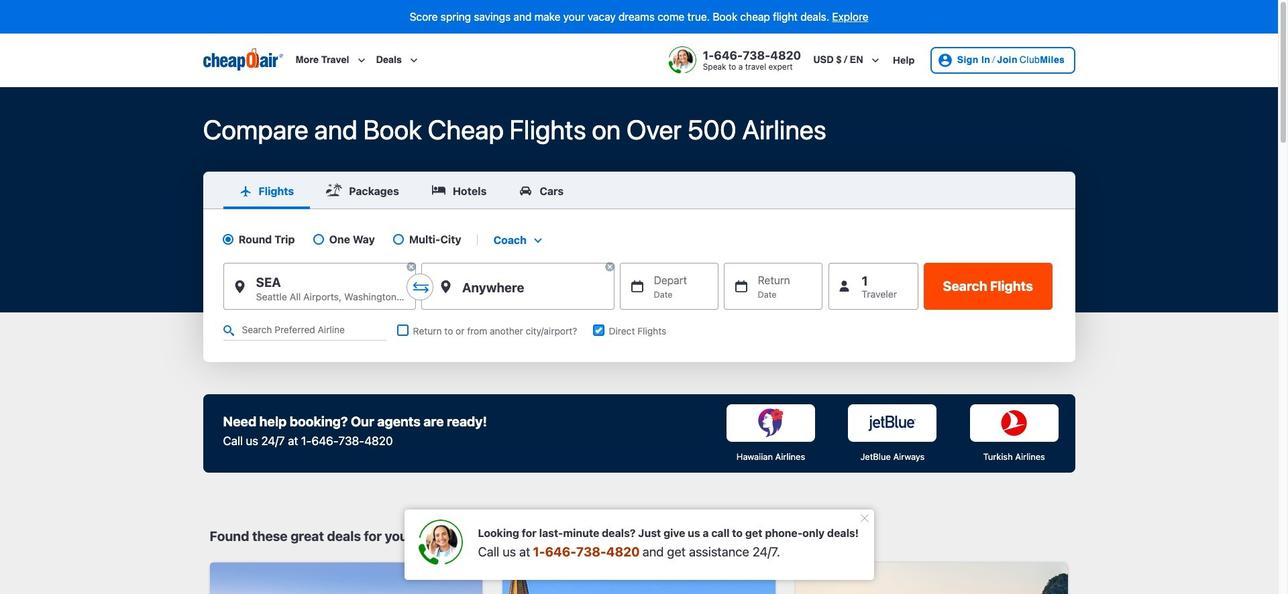 Task type: locate. For each thing, give the bounding box(es) containing it.
clear field image
[[406, 262, 417, 272]]

turkish airlines image
[[970, 405, 1059, 442]]

None field
[[488, 233, 546, 247]]

None search field
[[0, 87, 1278, 594]]

None button
[[924, 263, 1052, 310]]

hawaiian airlines image
[[727, 405, 815, 442]]

jetblue airways image
[[848, 405, 937, 442]]

search widget tabs tab list
[[203, 171, 1075, 209]]

call us at1-646-738-4820 image
[[418, 520, 463, 566]]

form
[[203, 171, 1075, 362]]



Task type: describe. For each thing, give the bounding box(es) containing it.
Search Preferred Airline text field
[[223, 321, 387, 341]]

speak to a travel expert image
[[668, 46, 696, 74]]

cookie consent banner dialog
[[0, 533, 1278, 594]]

search image
[[223, 325, 234, 336]]

clear field image
[[604, 262, 615, 272]]



